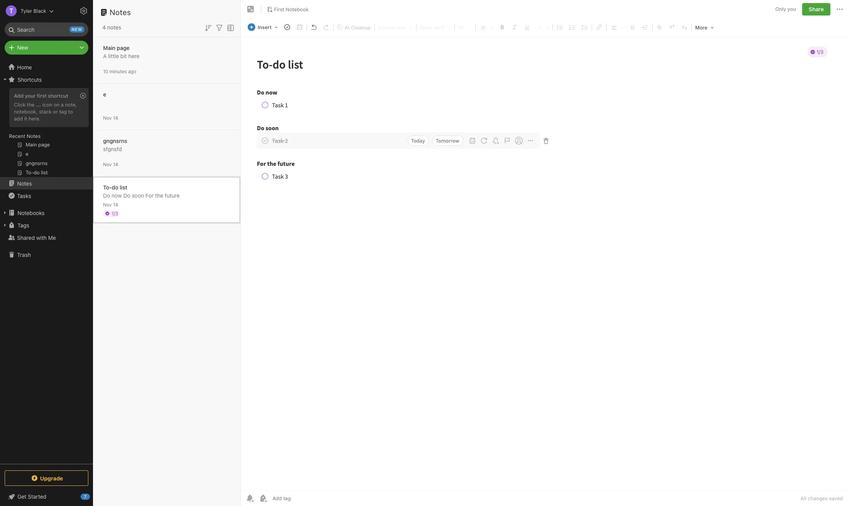 Task type: vqa. For each thing, say whether or not it's contained in the screenshot.
Shortcuts
yes



Task type: locate. For each thing, give the bounding box(es) containing it.
1 vertical spatial nov 14
[[103, 162, 118, 167]]

Sort options field
[[204, 22, 213, 32]]

black
[[33, 8, 46, 14]]

Note Editor text field
[[241, 37, 850, 491]]

first
[[274, 6, 285, 12]]

...
[[36, 102, 41, 108]]

do down list
[[123, 192, 130, 199]]

shared
[[17, 234, 35, 241]]

a
[[61, 102, 64, 108]]

note list element
[[93, 0, 241, 507]]

expand note image
[[246, 5, 256, 14]]

14
[[113, 115, 118, 121], [113, 162, 118, 167], [113, 202, 118, 208]]

1 horizontal spatial the
[[155, 192, 163, 199]]

the inside to-do list do now do soon for the future
[[155, 192, 163, 199]]

1 nov 14 from the top
[[103, 115, 118, 121]]

1 vertical spatial nov
[[103, 162, 112, 167]]

icon on a note, notebook, stack or tag to add it here.
[[14, 102, 77, 122]]

group
[[0, 86, 93, 180]]

all
[[801, 496, 807, 502]]

tree
[[0, 61, 93, 464]]

14 up 1/3 at top left
[[113, 202, 118, 208]]

a
[[103, 53, 107, 59]]

More actions field
[[836, 3, 845, 16]]

more
[[696, 24, 708, 31]]

1 vertical spatial notes
[[27, 133, 41, 139]]

nov down e
[[103, 115, 112, 121]]

add
[[14, 116, 23, 122]]

icon
[[42, 102, 52, 108]]

0 horizontal spatial do
[[103, 192, 110, 199]]

group containing add your first shortcut
[[0, 86, 93, 180]]

nov up 1/3 at top left
[[103, 202, 112, 208]]

shared with me link
[[0, 232, 93, 244]]

nov 14 down 'sfgnsfd'
[[103, 162, 118, 167]]

alignment image
[[608, 22, 627, 32]]

new
[[72, 27, 82, 32]]

Insert field
[[246, 22, 281, 33]]

3 nov from the top
[[103, 202, 112, 208]]

nov
[[103, 115, 112, 121], [103, 162, 112, 167], [103, 202, 112, 208]]

expand notebooks image
[[2, 210, 8, 216]]

nov 14
[[103, 115, 118, 121], [103, 162, 118, 167], [103, 202, 118, 208]]

0 horizontal spatial the
[[27, 102, 34, 108]]

main
[[103, 44, 116, 51]]

notes right recent
[[27, 133, 41, 139]]

bit
[[121, 53, 127, 59]]

notes up tasks
[[17, 180, 32, 187]]

nov 14 up gngnsrns on the left top of the page
[[103, 115, 118, 121]]

2 nov from the top
[[103, 162, 112, 167]]

get started
[[17, 494, 46, 500]]

notes inside note list element
[[110, 8, 131, 17]]

notes
[[110, 8, 131, 17], [27, 133, 41, 139], [17, 180, 32, 187]]

1 do from the left
[[103, 192, 110, 199]]

0 vertical spatial the
[[27, 102, 34, 108]]

the
[[27, 102, 34, 108], [155, 192, 163, 199]]

tyler
[[21, 8, 32, 14]]

the right for
[[155, 192, 163, 199]]

14 down 'sfgnsfd'
[[113, 162, 118, 167]]

on
[[54, 102, 60, 108]]

2 vertical spatial nov
[[103, 202, 112, 208]]

0 vertical spatial nov
[[103, 115, 112, 121]]

click
[[14, 102, 26, 108]]

0 vertical spatial 14
[[113, 115, 118, 121]]

1 horizontal spatial do
[[123, 192, 130, 199]]

tag
[[59, 109, 67, 115]]

2 vertical spatial 14
[[113, 202, 118, 208]]

shortcuts
[[17, 76, 42, 83]]

3 14 from the top
[[113, 202, 118, 208]]

font family image
[[418, 22, 453, 32]]

add filters image
[[215, 23, 224, 32]]

home link
[[0, 61, 93, 73]]

only you
[[776, 6, 797, 12]]

0 vertical spatial nov 14
[[103, 115, 118, 121]]

7
[[84, 495, 87, 500]]

future
[[165, 192, 180, 199]]

Font family field
[[418, 22, 454, 33]]

nov 14 up 1/3 at top left
[[103, 202, 118, 208]]

do down to-
[[103, 192, 110, 199]]

home
[[17, 64, 32, 70]]

here.
[[29, 116, 41, 122]]

2 vertical spatial notes
[[17, 180, 32, 187]]

14 up gngnsrns on the left top of the page
[[113, 115, 118, 121]]

add
[[14, 93, 24, 99]]

2 do from the left
[[123, 192, 130, 199]]

undo image
[[309, 22, 320, 33]]

2 vertical spatial nov 14
[[103, 202, 118, 208]]

soon
[[132, 192, 144, 199]]

shortcuts button
[[0, 73, 93, 86]]

Highlight field
[[534, 22, 552, 33]]

me
[[48, 234, 56, 241]]

4
[[102, 24, 106, 31]]

nov down 'sfgnsfd'
[[103, 162, 112, 167]]

with
[[36, 234, 47, 241]]

View options field
[[224, 22, 235, 32]]

1 vertical spatial the
[[155, 192, 163, 199]]

1 14 from the top
[[113, 115, 118, 121]]

the left '...'
[[27, 102, 34, 108]]

notes up notes
[[110, 8, 131, 17]]

recent notes
[[9, 133, 41, 139]]

to-do list do now do soon for the future
[[103, 184, 180, 199]]

do
[[103, 192, 110, 199], [123, 192, 130, 199]]

add tag image
[[259, 494, 268, 503]]

a little bit here
[[103, 53, 140, 59]]

tasks
[[17, 193, 31, 199]]

insert
[[258, 24, 272, 30]]

ago
[[128, 68, 136, 74]]

highlight image
[[534, 22, 552, 32]]

tags
[[17, 222, 29, 229]]

notebooks link
[[0, 207, 93, 219]]

tree containing home
[[0, 61, 93, 464]]

1 vertical spatial 14
[[113, 162, 118, 167]]

all changes saved
[[801, 496, 844, 502]]

Account field
[[0, 3, 54, 19]]

main page
[[103, 44, 130, 51]]

minutes
[[110, 68, 127, 74]]

new search field
[[10, 22, 85, 36]]

0 vertical spatial notes
[[110, 8, 131, 17]]



Task type: describe. For each thing, give the bounding box(es) containing it.
4 notes
[[102, 24, 121, 31]]

for
[[146, 192, 154, 199]]

new button
[[5, 41, 88, 55]]

notes inside group
[[27, 133, 41, 139]]

get
[[17, 494, 26, 500]]

do
[[112, 184, 118, 191]]

to-
[[103, 184, 112, 191]]

notebooks
[[17, 210, 45, 216]]

notes
[[107, 24, 121, 31]]

Alignment field
[[608, 22, 627, 33]]

here
[[128, 53, 140, 59]]

shared with me
[[17, 234, 56, 241]]

Help and Learning task checklist field
[[0, 491, 93, 503]]

little
[[108, 53, 119, 59]]

first notebook button
[[265, 4, 312, 15]]

shortcut
[[48, 93, 68, 99]]

Heading level field
[[376, 22, 416, 33]]

expand tags image
[[2, 222, 8, 228]]

upgrade button
[[5, 471, 88, 486]]

Search text field
[[10, 22, 83, 36]]

first
[[37, 93, 47, 99]]

share
[[810, 6, 825, 12]]

settings image
[[79, 6, 88, 16]]

e
[[103, 91, 106, 98]]

you
[[788, 6, 797, 12]]

notes link
[[0, 177, 93, 190]]

your
[[25, 93, 36, 99]]

gngnsrns
[[103, 138, 127, 144]]

heading level image
[[376, 22, 415, 32]]

Add tag field
[[272, 495, 330, 502]]

1 nov from the top
[[103, 115, 112, 121]]

notebook
[[286, 6, 309, 12]]

more actions image
[[836, 5, 845, 14]]

10
[[103, 68, 108, 74]]

tasks button
[[0, 190, 93, 202]]

page
[[117, 44, 130, 51]]

notebook,
[[14, 109, 38, 115]]

trash link
[[0, 249, 93, 261]]

tags button
[[0, 219, 93, 232]]

click to collapse image
[[90, 492, 96, 502]]

sfgnsfd
[[103, 146, 122, 152]]

started
[[28, 494, 46, 500]]

note window element
[[241, 0, 850, 507]]

Font color field
[[477, 22, 496, 33]]

new
[[17, 44, 28, 51]]

now
[[112, 192, 122, 199]]

tyler black
[[21, 8, 46, 14]]

1/3
[[112, 211, 118, 217]]

note,
[[65, 102, 77, 108]]

Add filters field
[[215, 22, 224, 32]]

3 nov 14 from the top
[[103, 202, 118, 208]]

to
[[68, 109, 73, 115]]

More field
[[693, 22, 717, 33]]

stack
[[39, 109, 52, 115]]

font size image
[[456, 22, 475, 32]]

saved
[[830, 496, 844, 502]]

list
[[120, 184, 127, 191]]

only
[[776, 6, 787, 12]]

or
[[53, 109, 58, 115]]

changes
[[809, 496, 828, 502]]

add your first shortcut
[[14, 93, 68, 99]]

upgrade
[[40, 475, 63, 482]]

font color image
[[477, 22, 496, 32]]

share button
[[803, 3, 831, 16]]

10 minutes ago
[[103, 68, 136, 74]]

add a reminder image
[[246, 494, 255, 503]]

it
[[24, 116, 27, 122]]

2 nov 14 from the top
[[103, 162, 118, 167]]

2 14 from the top
[[113, 162, 118, 167]]

Font size field
[[456, 22, 475, 33]]

click the ...
[[14, 102, 41, 108]]

recent
[[9, 133, 25, 139]]

first notebook
[[274, 6, 309, 12]]

task image
[[282, 22, 293, 33]]

trash
[[17, 252, 31, 258]]



